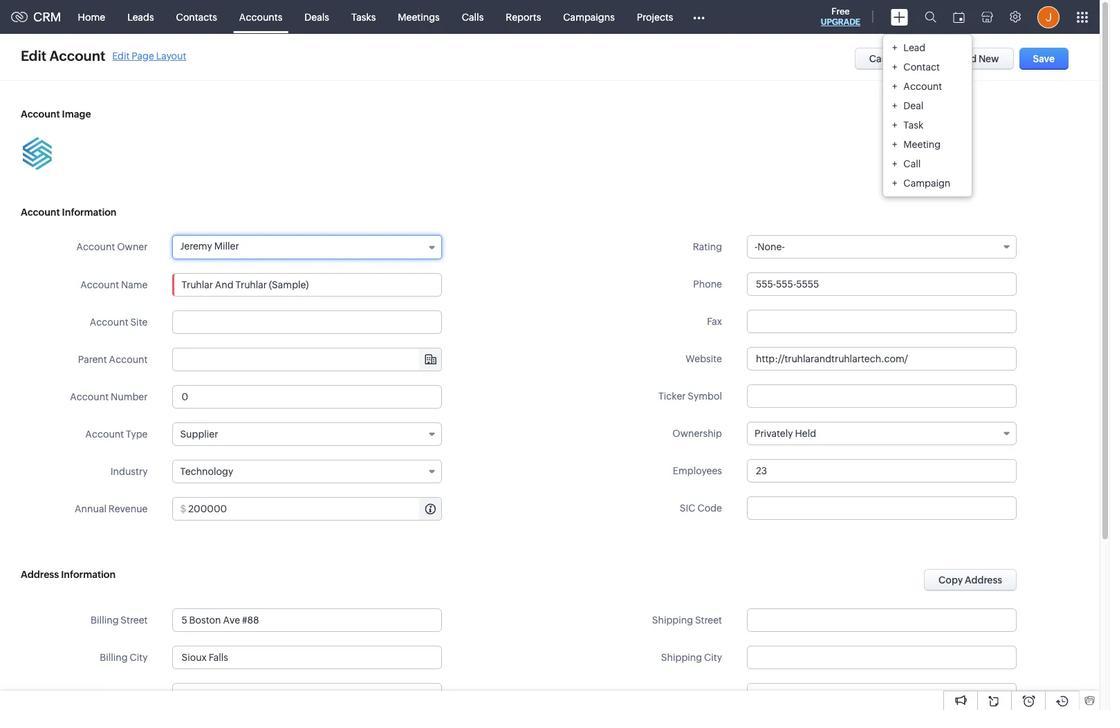 Task type: describe. For each thing, give the bounding box(es) containing it.
address information copy address
[[21, 570, 1003, 586]]

billing street
[[91, 615, 148, 626]]

privately
[[755, 428, 794, 439]]

+ for + campaign
[[893, 178, 898, 189]]

information for account
[[62, 207, 117, 218]]

billing for billing state
[[94, 690, 122, 701]]

campaign
[[904, 178, 951, 189]]

+ for + contact
[[893, 61, 898, 72]]

code
[[698, 503, 723, 514]]

miller
[[214, 241, 239, 252]]

and
[[960, 53, 977, 64]]

privately held
[[755, 428, 817, 439]]

account right parent
[[109, 354, 148, 365]]

account information
[[21, 207, 117, 218]]

+ for + deal
[[893, 100, 898, 111]]

billing city
[[100, 653, 148, 664]]

+ for + task
[[893, 119, 898, 130]]

8 menu item from the top
[[884, 173, 972, 193]]

search element
[[917, 0, 945, 34]]

account for account site
[[90, 317, 128, 328]]

type
[[126, 429, 148, 440]]

phone
[[694, 279, 723, 290]]

annual
[[75, 504, 107, 515]]

account for account name
[[80, 280, 119, 291]]

account for account image
[[21, 109, 60, 120]]

save for save
[[1034, 53, 1055, 64]]

edit inside edit account edit page layout
[[112, 50, 130, 61]]

+ account
[[893, 81, 943, 92]]

home link
[[67, 0, 116, 34]]

account for account type
[[85, 429, 124, 440]]

calendar image
[[954, 11, 965, 22]]

campaigns
[[564, 11, 615, 22]]

reports link
[[495, 0, 552, 34]]

meetings link
[[387, 0, 451, 34]]

leads
[[127, 11, 154, 22]]

3 menu item from the top
[[884, 76, 972, 96]]

page
[[132, 50, 154, 61]]

shipping for shipping city
[[662, 653, 703, 664]]

parent
[[78, 354, 107, 365]]

home
[[78, 11, 105, 22]]

1 horizontal spatial address
[[965, 575, 1003, 586]]

copy
[[939, 575, 964, 586]]

projects
[[637, 11, 674, 22]]

accounts
[[239, 11, 283, 22]]

free
[[832, 6, 850, 17]]

search image
[[925, 11, 937, 23]]

layout
[[156, 50, 186, 61]]

account for account number
[[70, 392, 109, 403]]

account site
[[90, 317, 148, 328]]

+ for + meeting
[[893, 139, 898, 150]]

owner
[[117, 242, 148, 253]]

projects link
[[626, 0, 685, 34]]

save and new
[[936, 53, 1000, 64]]

2 menu item from the top
[[884, 57, 972, 76]]

deals
[[305, 11, 329, 22]]

contacts
[[176, 11, 217, 22]]

none-
[[758, 242, 785, 253]]

billing state
[[94, 690, 148, 701]]

call
[[904, 158, 921, 169]]

+ for + call
[[893, 158, 898, 169]]

campaigns link
[[552, 0, 626, 34]]

meeting
[[904, 139, 941, 150]]

employees
[[673, 466, 723, 477]]

image
[[62, 109, 91, 120]]

annual revenue
[[75, 504, 148, 515]]

calls link
[[451, 0, 495, 34]]

task
[[904, 119, 924, 130]]

lead
[[904, 42, 926, 53]]

Technology field
[[173, 460, 443, 484]]

+ lead
[[893, 42, 926, 53]]

1 menu item from the top
[[884, 38, 972, 57]]

ticker symbol
[[659, 391, 723, 402]]

copy address button
[[925, 570, 1017, 592]]

parent account
[[78, 354, 148, 365]]

revenue
[[108, 504, 148, 515]]

account name
[[80, 280, 148, 291]]

account for account owner
[[76, 242, 115, 253]]

accounts link
[[228, 0, 294, 34]]

shipping state
[[656, 690, 723, 701]]

account down contact at the right of page
[[904, 81, 943, 92]]

shipping for shipping street
[[652, 615, 694, 626]]

+ campaign
[[893, 178, 951, 189]]

cancel
[[870, 53, 902, 64]]

cancel button
[[855, 48, 916, 70]]

4 menu item from the top
[[884, 96, 972, 115]]

sic
[[680, 503, 696, 514]]

supplier
[[180, 429, 218, 440]]

create menu element
[[883, 0, 917, 34]]

site
[[130, 317, 148, 328]]

symbol
[[688, 391, 723, 402]]



Task type: vqa. For each thing, say whether or not it's contained in the screenshot.
Overview
no



Task type: locate. For each thing, give the bounding box(es) containing it.
information inside "address information copy address"
[[61, 570, 116, 581]]

billing
[[91, 615, 119, 626], [100, 653, 128, 664], [94, 690, 122, 701]]

edit account edit page layout
[[21, 48, 186, 64]]

account left owner
[[76, 242, 115, 253]]

2 save from the left
[[1034, 53, 1055, 64]]

profile image
[[1038, 6, 1060, 28]]

billing for billing city
[[100, 653, 128, 664]]

2 state from the left
[[699, 690, 723, 701]]

city up shipping state
[[705, 653, 723, 664]]

account left site
[[90, 317, 128, 328]]

1 + from the top
[[893, 42, 898, 53]]

1 state from the left
[[124, 690, 148, 701]]

+ up + deal
[[893, 81, 898, 92]]

menu item up + account
[[884, 57, 972, 76]]

number
[[111, 392, 148, 403]]

0 horizontal spatial save
[[936, 53, 958, 64]]

fax
[[707, 316, 723, 327]]

None field
[[173, 349, 442, 371]]

1 horizontal spatial city
[[705, 653, 723, 664]]

shipping down shipping city
[[656, 690, 697, 701]]

menu item down "call" on the top right
[[884, 173, 972, 193]]

calls
[[462, 11, 484, 22]]

2 city from the left
[[705, 653, 723, 664]]

free upgrade
[[821, 6, 861, 27]]

tasks
[[352, 11, 376, 22]]

+
[[893, 42, 898, 53], [893, 61, 898, 72], [893, 81, 898, 92], [893, 100, 898, 111], [893, 119, 898, 130], [893, 139, 898, 150], [893, 158, 898, 169], [893, 178, 898, 189]]

state for billing state
[[124, 690, 148, 701]]

address
[[21, 570, 59, 581], [965, 575, 1003, 586]]

save down profile image
[[1034, 53, 1055, 64]]

shipping for shipping state
[[656, 690, 697, 701]]

save and new button
[[922, 48, 1014, 70]]

information up billing street
[[61, 570, 116, 581]]

2 vertical spatial shipping
[[656, 690, 697, 701]]

account left name
[[80, 280, 119, 291]]

1 vertical spatial shipping
[[662, 653, 703, 664]]

account image
[[21, 109, 91, 120]]

2 vertical spatial billing
[[94, 690, 122, 701]]

1 vertical spatial billing
[[100, 653, 128, 664]]

industry
[[111, 466, 148, 478]]

billing up billing city
[[91, 615, 119, 626]]

state for shipping state
[[699, 690, 723, 701]]

street up shipping city
[[695, 615, 723, 626]]

menu item up meeting on the top right of page
[[884, 115, 972, 135]]

6 + from the top
[[893, 139, 898, 150]]

city for billing city
[[130, 653, 148, 664]]

0 horizontal spatial street
[[121, 615, 148, 626]]

menu item up contact at the right of page
[[884, 38, 972, 57]]

menu item down contact at the right of page
[[884, 76, 972, 96]]

contacts link
[[165, 0, 228, 34]]

Other Modules field
[[685, 6, 715, 28]]

shipping street
[[652, 615, 723, 626]]

edit down the crm link
[[21, 48, 46, 64]]

city up "billing state"
[[130, 653, 148, 664]]

meetings
[[398, 11, 440, 22]]

edit page layout link
[[112, 50, 186, 61]]

contact
[[904, 61, 941, 72]]

account owner
[[76, 242, 148, 253]]

0 vertical spatial shipping
[[652, 615, 694, 626]]

+ down + call
[[893, 178, 898, 189]]

state down billing city
[[124, 690, 148, 701]]

street
[[121, 615, 148, 626], [695, 615, 723, 626]]

menu item down task
[[884, 135, 972, 154]]

1 street from the left
[[121, 615, 148, 626]]

shipping
[[652, 615, 694, 626], [662, 653, 703, 664], [656, 690, 697, 701]]

None text field
[[173, 311, 443, 334], [173, 349, 442, 371], [173, 385, 443, 409], [747, 460, 1017, 483], [173, 609, 443, 633], [747, 609, 1017, 633], [173, 646, 443, 670], [173, 684, 443, 707], [173, 311, 443, 334], [173, 349, 442, 371], [173, 385, 443, 409], [747, 460, 1017, 483], [173, 609, 443, 633], [747, 609, 1017, 633], [173, 646, 443, 670], [173, 684, 443, 707]]

3 + from the top
[[893, 81, 898, 92]]

+ for + lead
[[893, 42, 898, 53]]

Privately Held field
[[747, 422, 1017, 446]]

0 horizontal spatial edit
[[21, 48, 46, 64]]

upgrade
[[821, 17, 861, 27]]

1 vertical spatial information
[[61, 570, 116, 581]]

leads link
[[116, 0, 165, 34]]

deals link
[[294, 0, 340, 34]]

+ left "call" on the top right
[[893, 158, 898, 169]]

shipping up shipping city
[[652, 615, 694, 626]]

menu item
[[884, 38, 972, 57], [884, 57, 972, 76], [884, 76, 972, 96], [884, 96, 972, 115], [884, 115, 972, 135], [884, 135, 972, 154], [884, 154, 972, 173], [884, 173, 972, 193]]

street for shipping street
[[695, 615, 723, 626]]

+ meeting
[[893, 139, 941, 150]]

+ deal
[[893, 100, 924, 111]]

shipping down shipping street
[[662, 653, 703, 664]]

account down home link
[[50, 48, 105, 64]]

state down shipping city
[[699, 690, 723, 701]]

deal
[[904, 100, 924, 111]]

5 menu item from the top
[[884, 115, 972, 135]]

reports
[[506, 11, 541, 22]]

5 + from the top
[[893, 119, 898, 130]]

+ up cancel
[[893, 42, 898, 53]]

image image
[[21, 137, 54, 170]]

sic code
[[680, 503, 723, 514]]

save for save and new
[[936, 53, 958, 64]]

edit
[[21, 48, 46, 64], [112, 50, 130, 61]]

+ down the + lead
[[893, 61, 898, 72]]

account left the image
[[21, 109, 60, 120]]

0 horizontal spatial address
[[21, 570, 59, 581]]

0 horizontal spatial state
[[124, 690, 148, 701]]

None text field
[[747, 273, 1017, 296], [173, 273, 443, 297], [747, 310, 1017, 334], [747, 347, 1017, 371], [747, 385, 1017, 408], [747, 497, 1017, 520], [188, 498, 442, 520], [747, 646, 1017, 670], [747, 684, 1017, 707], [747, 273, 1017, 296], [173, 273, 443, 297], [747, 310, 1017, 334], [747, 347, 1017, 371], [747, 385, 1017, 408], [747, 497, 1017, 520], [188, 498, 442, 520], [747, 646, 1017, 670], [747, 684, 1017, 707]]

-None- field
[[747, 235, 1017, 259]]

8 + from the top
[[893, 178, 898, 189]]

1 horizontal spatial edit
[[112, 50, 130, 61]]

Supplier field
[[173, 423, 443, 446]]

information
[[62, 207, 117, 218], [61, 570, 116, 581]]

street for billing street
[[121, 615, 148, 626]]

2 + from the top
[[893, 61, 898, 72]]

tasks link
[[340, 0, 387, 34]]

save button
[[1020, 48, 1069, 70]]

create menu image
[[891, 9, 909, 25]]

-none-
[[755, 242, 785, 253]]

0 vertical spatial information
[[62, 207, 117, 218]]

account type
[[85, 429, 148, 440]]

billing down billing city
[[94, 690, 122, 701]]

0 vertical spatial billing
[[91, 615, 119, 626]]

+ up + call
[[893, 139, 898, 150]]

ownership
[[673, 428, 723, 439]]

state
[[124, 690, 148, 701], [699, 690, 723, 701]]

crm
[[33, 10, 61, 24]]

profile element
[[1030, 0, 1069, 34]]

information up account owner
[[62, 207, 117, 218]]

4 + from the top
[[893, 100, 898, 111]]

edit left page
[[112, 50, 130, 61]]

0 horizontal spatial city
[[130, 653, 148, 664]]

+ contact
[[893, 61, 941, 72]]

name
[[121, 280, 148, 291]]

+ for + account
[[893, 81, 898, 92]]

+ left task
[[893, 119, 898, 130]]

1 city from the left
[[130, 653, 148, 664]]

save
[[936, 53, 958, 64], [1034, 53, 1055, 64]]

1 save from the left
[[936, 53, 958, 64]]

rating
[[693, 242, 723, 253]]

save left and at the right top of the page
[[936, 53, 958, 64]]

new
[[979, 53, 1000, 64]]

6 menu item from the top
[[884, 135, 972, 154]]

2 street from the left
[[695, 615, 723, 626]]

7 menu item from the top
[[884, 154, 972, 173]]

+ task
[[893, 119, 924, 130]]

technology
[[180, 466, 233, 478]]

1 horizontal spatial street
[[695, 615, 723, 626]]

account for account information
[[21, 207, 60, 218]]

jeremy miller
[[180, 241, 239, 252]]

account left 'type'
[[85, 429, 124, 440]]

ticker
[[659, 391, 686, 402]]

website
[[686, 354, 723, 365]]

city for shipping city
[[705, 653, 723, 664]]

+ left deal
[[893, 100, 898, 111]]

account down parent
[[70, 392, 109, 403]]

city
[[130, 653, 148, 664], [705, 653, 723, 664]]

billing down billing street
[[100, 653, 128, 664]]

-
[[755, 242, 758, 253]]

1 horizontal spatial state
[[699, 690, 723, 701]]

shipping city
[[662, 653, 723, 664]]

menu item up campaign
[[884, 154, 972, 173]]

billing for billing street
[[91, 615, 119, 626]]

held
[[795, 428, 817, 439]]

7 + from the top
[[893, 158, 898, 169]]

crm link
[[11, 10, 61, 24]]

menu item down + account
[[884, 96, 972, 115]]

1 horizontal spatial save
[[1034, 53, 1055, 64]]

+ call
[[893, 158, 921, 169]]

account number
[[70, 392, 148, 403]]

street up billing city
[[121, 615, 148, 626]]

jeremy
[[180, 241, 212, 252]]

information for address
[[61, 570, 116, 581]]

$
[[180, 504, 186, 515]]

account down image
[[21, 207, 60, 218]]



